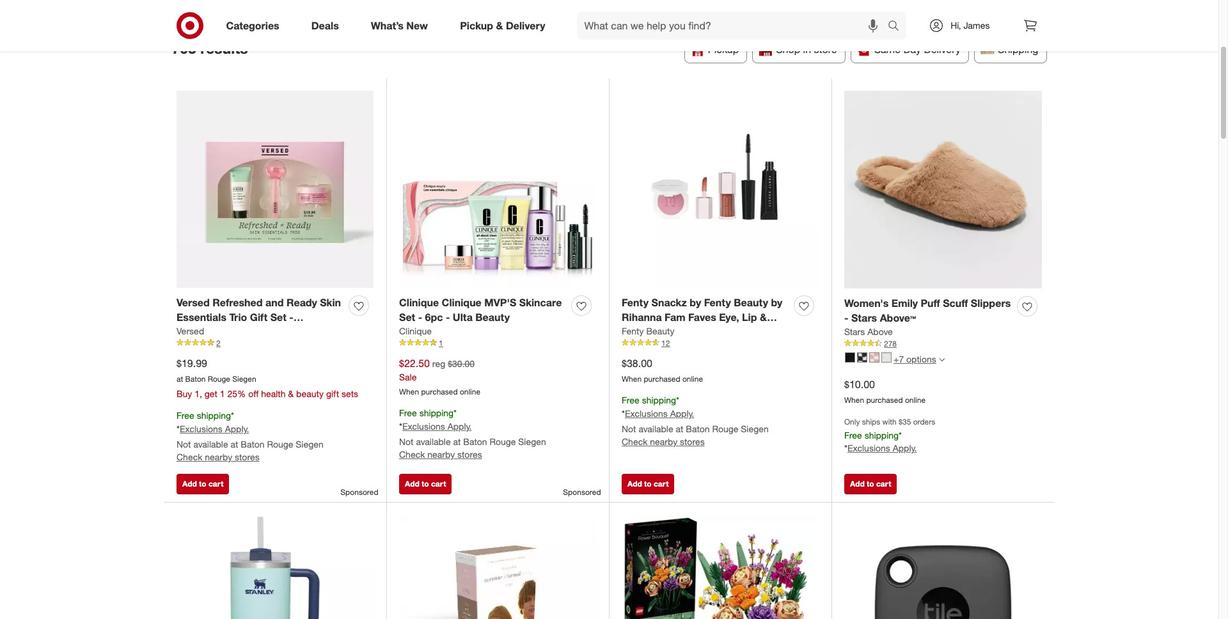 Task type: vqa. For each thing, say whether or not it's contained in the screenshot.
the Sunny Season image
no



Task type: describe. For each thing, give the bounding box(es) containing it.
rihanna
[[622, 311, 662, 324]]

cart for set
[[209, 479, 224, 489]]

orders
[[914, 418, 936, 427]]

- right 6pc
[[446, 311, 450, 324]]

cart for faves
[[654, 479, 669, 489]]

sale
[[399, 372, 417, 382]]

delivery for pickup & delivery
[[506, 19, 546, 32]]

rouge inside $19.99 at baton rouge siegen buy 1, get 1 25% off health & beauty gift sets
[[208, 374, 230, 384]]

baton inside $19.99 at baton rouge siegen buy 1, get 1 25% off health & beauty gift sets
[[185, 374, 206, 384]]

1 by from the left
[[690, 296, 702, 309]]

& inside fenty snackz by fenty beauty by rihanna fam faves eye, lip & highlighter set - 3.542oz/3pc - ulta beauty
[[760, 311, 767, 324]]

day
[[904, 43, 922, 56]]

0 vertical spatial 1
[[439, 338, 443, 348]]

reg
[[433, 358, 446, 369]]

set inside fenty snackz by fenty beauty by rihanna fam faves eye, lip & highlighter set - 3.542oz/3pc - ulta beauty
[[678, 326, 695, 338]]

purchased for $10.00
[[867, 395, 903, 405]]

2 by from the left
[[771, 296, 783, 309]]

mvp's
[[485, 296, 517, 309]]

pickup & delivery link
[[449, 12, 562, 40]]

2 horizontal spatial nearby
[[650, 437, 678, 448]]

* down 25%
[[231, 411, 234, 421]]

* down sale
[[399, 421, 403, 432]]

703 results
[[172, 39, 248, 57]]

baton for exclusions apply. button underneath "$38.00 when purchased online"
[[686, 424, 710, 435]]

6pc
[[425, 311, 443, 324]]

versed refreshed and ready skin essentials trio gift set - 1.3oz/3pc link
[[177, 296, 344, 338]]

4 add to cart button from the left
[[845, 474, 897, 495]]

faves
[[689, 311, 717, 324]]

+7 options button
[[840, 349, 951, 370]]

add to cart for set
[[182, 479, 224, 489]]

fenty for fenty snackz by fenty beauty by rihanna fam faves eye, lip & highlighter set - 3.542oz/3pc - ulta beauty
[[622, 296, 649, 309]]

above
[[868, 326, 893, 337]]

add to cart button for ulta
[[399, 474, 452, 495]]

fenty snackz by fenty beauty by rihanna fam faves eye, lip & highlighter set - 3.542oz/3pc - ulta beauty
[[622, 296, 783, 353]]

exclusions down sale
[[403, 421, 445, 432]]

set inside 'clinique clinique mvp's skincare set - 6pc - ulta beauty'
[[399, 311, 415, 324]]

cream image
[[882, 353, 892, 363]]

apply. for exclusions apply. button below "get"
[[225, 424, 249, 435]]

get
[[205, 389, 218, 400]]

$38.00 when purchased online
[[622, 357, 703, 384]]

sponsored for clinique clinique mvp's skincare set - 6pc - ulta beauty
[[563, 488, 601, 497]]

the complete summer i turned pretty trilogy - by jenny han image
[[399, 515, 596, 619]]

$30.00
[[448, 358, 475, 369]]

shipping for exclusions apply. button under "$22.50 reg $30.00 sale when purchased online"
[[420, 408, 454, 419]]

2
[[216, 338, 221, 348]]

clinique clinique mvp's skincare set - 6pc - ulta beauty
[[399, 296, 562, 324]]

at for exclusions apply. button under "$22.50 reg $30.00 sale when purchased online"
[[453, 437, 461, 448]]

snackz
[[652, 296, 687, 309]]

4 cart from the left
[[877, 479, 892, 489]]

slippers
[[971, 297, 1011, 310]]

check for versed refreshed and ready skin essentials trio gift set - 1.3oz/3pc
[[177, 452, 203, 463]]

add for set
[[182, 479, 197, 489]]

store
[[814, 43, 838, 56]]

to for set
[[199, 479, 206, 489]]

$22.50 reg $30.00 sale when purchased online
[[399, 357, 481, 397]]

$10.00
[[845, 378, 875, 391]]

What can we help you find? suggestions appear below search field
[[577, 12, 892, 40]]

* down "$38.00 when purchased online"
[[676, 395, 680, 406]]

exclusions apply. button down "$22.50 reg $30.00 sale when purchased online"
[[403, 421, 472, 433]]

deals link
[[301, 12, 355, 40]]

ships
[[863, 418, 881, 427]]

same day delivery button
[[851, 35, 970, 63]]

$19.99
[[177, 357, 207, 370]]

pickup for pickup
[[708, 43, 739, 56]]

baton for exclusions apply. button below "get"
[[241, 439, 265, 450]]

exclusions down "$38.00 when purchased online"
[[625, 409, 668, 419]]

scuff
[[943, 297, 969, 310]]

off
[[248, 389, 259, 400]]

apply. inside only ships with $35 orders free shipping * * exclusions apply.
[[893, 443, 917, 454]]

exclusions down the 1,
[[180, 424, 223, 435]]

- down the "faves"
[[697, 326, 702, 338]]

versed link
[[177, 325, 204, 338]]

available for versed refreshed and ready skin essentials trio gift set - 1.3oz/3pc
[[194, 439, 228, 450]]

$35
[[899, 418, 912, 427]]

set inside the "versed refreshed and ready skin essentials trio gift set - 1.3oz/3pc"
[[270, 311, 287, 324]]

all colors + 7 more colors element
[[939, 356, 945, 363]]

all colors + 7 more colors image
[[939, 357, 945, 363]]

same day delivery
[[875, 43, 961, 56]]

versed refreshed and ready skin essentials trio gift set - 1.3oz/3pc
[[177, 296, 341, 338]]

2 link
[[177, 338, 374, 349]]

shipping
[[998, 43, 1039, 56]]

703
[[172, 39, 196, 57]]

not for versed refreshed and ready skin essentials trio gift set - 1.3oz/3pc
[[177, 439, 191, 450]]

free shipping * * exclusions apply. not available at baton rouge siegen check nearby stores for clinique clinique mvp's skincare set - 6pc - ulta beauty
[[399, 408, 546, 460]]

purchased inside "$22.50 reg $30.00 sale when purchased online"
[[421, 387, 458, 397]]

free for exclusions apply. button under "$22.50 reg $30.00 sale when purchased online"
[[399, 408, 417, 419]]

fenty snackz by fenty beauty by rihanna fam faves eye, lip & highlighter set - 3.542oz/3pc - ulta beauty link
[[622, 296, 789, 353]]

+7
[[894, 354, 904, 365]]

apply. for exclusions apply. button underneath "$38.00 when purchased online"
[[670, 409, 695, 419]]

12 link
[[622, 338, 819, 349]]

shop in store button
[[753, 35, 846, 63]]

ulta inside 'clinique clinique mvp's skincare set - 6pc - ulta beauty'
[[453, 311, 473, 324]]

what's
[[371, 19, 404, 32]]

$22.50
[[399, 357, 430, 370]]

add to cart button for faves
[[622, 474, 675, 495]]

refreshed
[[213, 296, 263, 309]]

sets
[[342, 389, 358, 400]]

* down "$22.50 reg $30.00 sale when purchased online"
[[454, 408, 457, 419]]

1 vertical spatial stars
[[845, 326, 865, 337]]

add to cart button for set
[[177, 474, 229, 495]]

shipping inside only ships with $35 orders free shipping * * exclusions apply.
[[865, 430, 899, 441]]

rouge for exclusions apply. button below "get"
[[267, 439, 293, 450]]

4 add to cart from the left
[[851, 479, 892, 489]]

* down buy
[[177, 424, 180, 435]]

puff
[[921, 297, 941, 310]]

1,
[[195, 389, 202, 400]]

12
[[662, 338, 670, 348]]

fenty for fenty beauty
[[622, 326, 644, 336]]

clinique link
[[399, 325, 432, 338]]

categories
[[226, 19, 279, 32]]

shipping button
[[975, 35, 1047, 63]]

above™
[[880, 312, 917, 324]]

rouge for exclusions apply. button underneath "$38.00 when purchased online"
[[713, 424, 739, 435]]

only ships with $35 orders free shipping * * exclusions apply.
[[845, 418, 936, 454]]

2 horizontal spatial available
[[639, 424, 674, 435]]

shipping for exclusions apply. button underneath "$38.00 when purchased online"
[[642, 395, 676, 406]]

lip
[[742, 311, 757, 324]]

online for $10.00
[[905, 395, 926, 405]]

health
[[261, 389, 286, 400]]

to for ulta
[[422, 479, 429, 489]]

highlighter
[[622, 326, 676, 338]]

only
[[845, 418, 860, 427]]

check for clinique clinique mvp's skincare set - 6pc - ulta beauty
[[399, 449, 425, 460]]

skin
[[320, 296, 341, 309]]

trio
[[229, 311, 247, 324]]

skincare
[[520, 296, 562, 309]]

eye,
[[719, 311, 740, 324]]

shop
[[776, 43, 801, 56]]

what's new
[[371, 19, 428, 32]]

2 horizontal spatial check
[[622, 437, 648, 448]]

emily
[[892, 297, 918, 310]]

pickup for pickup & delivery
[[460, 19, 493, 32]]

gift
[[250, 311, 268, 324]]

when for $38.00
[[622, 374, 642, 384]]

$38.00
[[622, 357, 653, 370]]

delivery for same day delivery
[[924, 43, 961, 56]]

stars above link
[[845, 326, 893, 338]]

at for exclusions apply. button below "get"
[[231, 439, 238, 450]]

pickup & delivery
[[460, 19, 546, 32]]

fenty beauty
[[622, 326, 675, 336]]

1 inside $19.99 at baton rouge siegen buy 1, get 1 25% off health & beauty gift sets
[[220, 389, 225, 400]]

shipping for exclusions apply. button below "get"
[[197, 411, 231, 421]]

2 horizontal spatial stores
[[680, 437, 705, 448]]

clinique clinique mvp's skincare set - 6pc - ulta beauty link
[[399, 296, 566, 325]]



Task type: locate. For each thing, give the bounding box(es) containing it.
1 horizontal spatial check nearby stores button
[[399, 449, 482, 462]]

baton for exclusions apply. button under "$22.50 reg $30.00 sale when purchased online"
[[464, 437, 487, 448]]

2 horizontal spatial free shipping * * exclusions apply. not available at baton rouge siegen check nearby stores
[[622, 395, 769, 448]]

when inside "$38.00 when purchased online"
[[622, 374, 642, 384]]

pickup button
[[685, 35, 748, 63]]

versed refreshed and ready skin essentials trio gift set - 1.3oz/3pc image
[[177, 91, 374, 288], [177, 91, 374, 288]]

2 add to cart from the left
[[405, 479, 446, 489]]

2 add to cart button from the left
[[399, 474, 452, 495]]

apply. down the $35
[[893, 443, 917, 454]]

nearby for versed refreshed and ready skin essentials trio gift set - 1.3oz/3pc
[[205, 452, 232, 463]]

0 horizontal spatial purchased
[[421, 387, 458, 397]]

0 horizontal spatial when
[[399, 387, 419, 397]]

online for $38.00
[[683, 374, 703, 384]]

free
[[622, 395, 640, 406], [399, 408, 417, 419], [177, 411, 194, 421], [845, 430, 863, 441]]

results
[[200, 39, 248, 57]]

1 horizontal spatial available
[[416, 437, 451, 448]]

1 horizontal spatial not
[[399, 437, 414, 448]]

0 horizontal spatial sponsored
[[341, 488, 379, 497]]

0 vertical spatial delivery
[[506, 19, 546, 32]]

versed for versed
[[177, 326, 204, 336]]

add to cart button
[[177, 474, 229, 495], [399, 474, 452, 495], [622, 474, 675, 495], [845, 474, 897, 495]]

online inside "$22.50 reg $30.00 sale when purchased online"
[[460, 387, 481, 397]]

deals
[[311, 19, 339, 32]]

- right 3.542oz/3pc
[[766, 326, 770, 338]]

black check image
[[858, 353, 868, 363]]

1
[[439, 338, 443, 348], [220, 389, 225, 400]]

at for exclusions apply. button underneath "$38.00 when purchased online"
[[676, 424, 684, 435]]

1 horizontal spatial &
[[496, 19, 503, 32]]

1 horizontal spatial by
[[771, 296, 783, 309]]

1 horizontal spatial 1
[[439, 338, 443, 348]]

1 horizontal spatial set
[[399, 311, 415, 324]]

0 vertical spatial ulta
[[453, 311, 473, 324]]

1 vertical spatial versed
[[177, 326, 204, 336]]

tile mate (2022) image
[[845, 515, 1043, 619], [845, 515, 1043, 619]]

1 horizontal spatial stores
[[458, 449, 482, 460]]

exclusions apply. button down "$38.00 when purchased online"
[[625, 408, 695, 421]]

online down $30.00
[[460, 387, 481, 397]]

purchased inside "$38.00 when purchased online"
[[644, 374, 681, 384]]

shipping down "$38.00 when purchased online"
[[642, 395, 676, 406]]

new
[[407, 19, 428, 32]]

1 add to cart from the left
[[182, 479, 224, 489]]

0 horizontal spatial &
[[288, 389, 294, 400]]

2 horizontal spatial set
[[678, 326, 695, 338]]

search button
[[883, 12, 913, 42]]

fenty up eye,
[[704, 296, 731, 309]]

fam
[[665, 311, 686, 324]]

purchased down $38.00
[[644, 374, 681, 384]]

beauty inside 'clinique clinique mvp's skincare set - 6pc - ulta beauty'
[[476, 311, 510, 324]]

shipping down "get"
[[197, 411, 231, 421]]

stanley 40 oz stainless steel h2.0 flowstate quencher tumbler image
[[177, 515, 374, 619], [177, 515, 374, 619]]

clinique
[[399, 296, 439, 309], [442, 296, 482, 309], [399, 326, 432, 336]]

0 horizontal spatial nearby
[[205, 452, 232, 463]]

0 horizontal spatial online
[[460, 387, 481, 397]]

essentials
[[177, 311, 227, 324]]

0 horizontal spatial by
[[690, 296, 702, 309]]

stars above
[[845, 326, 893, 337]]

check nearby stores button for versed refreshed and ready skin essentials trio gift set - 1.3oz/3pc
[[177, 451, 260, 464]]

categories link
[[215, 12, 295, 40]]

when
[[622, 374, 642, 384], [399, 387, 419, 397], [845, 395, 865, 405]]

ready
[[287, 296, 317, 309]]

0 horizontal spatial check nearby stores button
[[177, 451, 260, 464]]

- left 6pc
[[418, 311, 422, 324]]

* down $38.00
[[622, 409, 625, 419]]

lego icons flower bouquet set 10280 image
[[622, 515, 819, 619], [622, 515, 819, 619]]

pickup down what can we help you find? suggestions appear below search field
[[708, 43, 739, 56]]

- inside the "versed refreshed and ready skin essentials trio gift set - 1.3oz/3pc"
[[289, 311, 294, 324]]

purchased for $38.00
[[644, 374, 681, 384]]

exclusions down "ships"
[[848, 443, 891, 454]]

available for clinique clinique mvp's skincare set - 6pc - ulta beauty
[[416, 437, 451, 448]]

apply. down "$38.00 when purchased online"
[[670, 409, 695, 419]]

shipping down "$22.50 reg $30.00 sale when purchased online"
[[420, 408, 454, 419]]

$19.99 at baton rouge siegen buy 1, get 1 25% off health & beauty gift sets
[[177, 357, 358, 400]]

set up clinique link
[[399, 311, 415, 324]]

2 versed from the top
[[177, 326, 204, 336]]

0 horizontal spatial available
[[194, 439, 228, 450]]

search
[[883, 20, 913, 33]]

4 add from the left
[[851, 479, 865, 489]]

3 add to cart button from the left
[[622, 474, 675, 495]]

1 link
[[399, 338, 596, 349]]

add to cart for faves
[[628, 479, 669, 489]]

1 vertical spatial pickup
[[708, 43, 739, 56]]

2 vertical spatial &
[[288, 389, 294, 400]]

0 vertical spatial &
[[496, 19, 503, 32]]

0 horizontal spatial not
[[177, 439, 191, 450]]

1 horizontal spatial pickup
[[708, 43, 739, 56]]

ulta up $38.00
[[622, 340, 642, 353]]

pickup
[[460, 19, 493, 32], [708, 43, 739, 56]]

siegen
[[232, 374, 256, 384], [741, 424, 769, 435], [519, 437, 546, 448], [296, 439, 324, 450]]

hi,
[[951, 20, 962, 31]]

1.3oz/3pc
[[177, 326, 224, 338]]

1 right "get"
[[220, 389, 225, 400]]

1 vertical spatial ulta
[[622, 340, 642, 353]]

1 add from the left
[[182, 479, 197, 489]]

versed down essentials
[[177, 326, 204, 336]]

3 to from the left
[[645, 479, 652, 489]]

0 horizontal spatial pickup
[[460, 19, 493, 32]]

1 horizontal spatial check
[[399, 449, 425, 460]]

fenty up rihanna
[[622, 296, 649, 309]]

0 vertical spatial pickup
[[460, 19, 493, 32]]

fenty
[[622, 296, 649, 309], [704, 296, 731, 309], [622, 326, 644, 336]]

beauty up the 12
[[647, 326, 675, 336]]

stores for clinique clinique mvp's skincare set - 6pc - ulta beauty
[[458, 449, 482, 460]]

nearby for clinique clinique mvp's skincare set - 6pc - ulta beauty
[[428, 449, 455, 460]]

purchased down reg
[[421, 387, 458, 397]]

when for $10.00
[[845, 395, 865, 405]]

beauty down highlighter
[[645, 340, 679, 353]]

versed for versed refreshed and ready skin essentials trio gift set - 1.3oz/3pc
[[177, 296, 210, 309]]

blush checker image
[[870, 353, 880, 363]]

2 cart from the left
[[431, 479, 446, 489]]

delivery inside button
[[924, 43, 961, 56]]

gift
[[326, 389, 339, 400]]

&
[[496, 19, 503, 32], [760, 311, 767, 324], [288, 389, 294, 400]]

ulta
[[453, 311, 473, 324], [622, 340, 642, 353]]

shipping down with at the bottom right of page
[[865, 430, 899, 441]]

exclusions inside only ships with $35 orders free shipping * * exclusions apply.
[[848, 443, 891, 454]]

when inside $10.00 when purchased online
[[845, 395, 865, 405]]

2 horizontal spatial &
[[760, 311, 767, 324]]

1 sponsored from the left
[[341, 488, 379, 497]]

1 horizontal spatial when
[[622, 374, 642, 384]]

apply. down "$22.50 reg $30.00 sale when purchased online"
[[448, 421, 472, 432]]

+7 options
[[894, 354, 937, 365]]

278
[[884, 339, 897, 349]]

women's emily puff scuff slippers - stars above™ link
[[845, 296, 1012, 326]]

0 vertical spatial versed
[[177, 296, 210, 309]]

exclusions apply. button down with at the bottom right of page
[[848, 443, 917, 455]]

check nearby stores button
[[622, 436, 705, 449], [399, 449, 482, 462], [177, 451, 260, 464]]

versed up essentials
[[177, 296, 210, 309]]

0 horizontal spatial ulta
[[453, 311, 473, 324]]

1 horizontal spatial purchased
[[644, 374, 681, 384]]

when down $38.00
[[622, 374, 642, 384]]

add for ulta
[[405, 479, 420, 489]]

beauty up lip
[[734, 296, 769, 309]]

when inside "$22.50 reg $30.00 sale when purchased online"
[[399, 387, 419, 397]]

women's
[[845, 297, 889, 310]]

online inside $10.00 when purchased online
[[905, 395, 926, 405]]

beauty down mvp's
[[476, 311, 510, 324]]

2 sponsored from the left
[[563, 488, 601, 497]]

not
[[622, 424, 636, 435], [399, 437, 414, 448], [177, 439, 191, 450]]

- inside women's emily puff scuff slippers - stars above™
[[845, 312, 849, 324]]

online
[[683, 374, 703, 384], [460, 387, 481, 397], [905, 395, 926, 405]]

set down and
[[270, 311, 287, 324]]

sponsored
[[341, 488, 379, 497], [563, 488, 601, 497]]

1 versed from the top
[[177, 296, 210, 309]]

women's emily puff scuff slippers - stars above™ image
[[845, 91, 1043, 289], [845, 91, 1043, 289]]

purchased inside $10.00 when purchased online
[[867, 395, 903, 405]]

0 horizontal spatial check
[[177, 452, 203, 463]]

2 horizontal spatial not
[[622, 424, 636, 435]]

free shipping * * exclusions apply. not available at baton rouge siegen check nearby stores
[[622, 395, 769, 448], [399, 408, 546, 460], [177, 411, 324, 463]]

* down the $35
[[899, 430, 902, 441]]

free inside only ships with $35 orders free shipping * * exclusions apply.
[[845, 430, 863, 441]]

2 horizontal spatial when
[[845, 395, 865, 405]]

-
[[289, 311, 294, 324], [418, 311, 422, 324], [446, 311, 450, 324], [845, 312, 849, 324], [697, 326, 702, 338], [766, 326, 770, 338]]

$10.00 when purchased online
[[845, 378, 926, 405]]

add
[[182, 479, 197, 489], [405, 479, 420, 489], [628, 479, 642, 489], [851, 479, 865, 489]]

to for faves
[[645, 479, 652, 489]]

with
[[883, 418, 897, 427]]

free down sale
[[399, 408, 417, 419]]

278 link
[[845, 338, 1043, 350]]

apply.
[[670, 409, 695, 419], [448, 421, 472, 432], [225, 424, 249, 435], [893, 443, 917, 454]]

clinique clinique mvp's skincare set - 6pc - ulta beauty image
[[399, 91, 596, 288], [399, 91, 596, 288]]

exclusions apply. button down "get"
[[180, 423, 249, 436]]

at
[[177, 374, 183, 384], [676, 424, 684, 435], [453, 437, 461, 448], [231, 439, 238, 450]]

shop in store
[[776, 43, 838, 56]]

women's emily puff scuff slippers - stars above™
[[845, 297, 1011, 324]]

free shipping * * exclusions apply. not available at baton rouge siegen check nearby stores for versed refreshed and ready skin essentials trio gift set - 1.3oz/3pc
[[177, 411, 324, 463]]

3 cart from the left
[[654, 479, 669, 489]]

in
[[804, 43, 812, 56]]

clinique for clinique link
[[399, 326, 432, 336]]

set down fam
[[678, 326, 695, 338]]

available
[[639, 424, 674, 435], [416, 437, 451, 448], [194, 439, 228, 450]]

add to cart for ulta
[[405, 479, 446, 489]]

not for clinique clinique mvp's skincare set - 6pc - ulta beauty
[[399, 437, 414, 448]]

exclusions apply. button
[[625, 408, 695, 421], [403, 421, 472, 433], [180, 423, 249, 436], [848, 443, 917, 455]]

& inside $19.99 at baton rouge siegen buy 1, get 1 25% off health & beauty gift sets
[[288, 389, 294, 400]]

james
[[964, 20, 990, 31]]

stars inside women's emily puff scuff slippers - stars above™
[[852, 312, 878, 324]]

siegen inside $19.99 at baton rouge siegen buy 1, get 1 25% off health & beauty gift sets
[[232, 374, 256, 384]]

clinique for clinique clinique mvp's skincare set - 6pc - ulta beauty
[[399, 296, 439, 309]]

black image
[[845, 353, 856, 363]]

when down sale
[[399, 387, 419, 397]]

1 add to cart button from the left
[[177, 474, 229, 495]]

online inside "$38.00 when purchased online"
[[683, 374, 703, 384]]

when down $10.00
[[845, 395, 865, 405]]

- down 'women's'
[[845, 312, 849, 324]]

rouge for exclusions apply. button under "$22.50 reg $30.00 sale when purchased online"
[[490, 437, 516, 448]]

set
[[270, 311, 287, 324], [399, 311, 415, 324], [678, 326, 695, 338]]

1 up reg
[[439, 338, 443, 348]]

sponsored for versed refreshed and ready skin essentials trio gift set - 1.3oz/3pc
[[341, 488, 379, 497]]

2 to from the left
[[422, 479, 429, 489]]

*
[[676, 395, 680, 406], [454, 408, 457, 419], [622, 409, 625, 419], [231, 411, 234, 421], [399, 421, 403, 432], [177, 424, 180, 435], [899, 430, 902, 441], [845, 443, 848, 454]]

by
[[690, 296, 702, 309], [771, 296, 783, 309]]

1 to from the left
[[199, 479, 206, 489]]

cart for ulta
[[431, 479, 446, 489]]

check nearby stores button for clinique clinique mvp's skincare set - 6pc - ulta beauty
[[399, 449, 482, 462]]

free down $38.00
[[622, 395, 640, 406]]

3.542oz/3pc
[[704, 326, 763, 338]]

same
[[875, 43, 901, 56]]

0 horizontal spatial delivery
[[506, 19, 546, 32]]

purchased up with at the bottom right of page
[[867, 395, 903, 405]]

pickup right new
[[460, 19, 493, 32]]

hi, james
[[951, 20, 990, 31]]

buy
[[177, 389, 192, 400]]

beauty
[[296, 389, 324, 400]]

1 horizontal spatial delivery
[[924, 43, 961, 56]]

ulta inside fenty snackz by fenty beauty by rihanna fam faves eye, lip & highlighter set - 3.542oz/3pc - ulta beauty
[[622, 340, 642, 353]]

3 add to cart from the left
[[628, 479, 669, 489]]

beauty
[[734, 296, 769, 309], [476, 311, 510, 324], [647, 326, 675, 336], [645, 340, 679, 353]]

fenty down rihanna
[[622, 326, 644, 336]]

0 vertical spatial stars
[[852, 312, 878, 324]]

1 horizontal spatial free shipping * * exclusions apply. not available at baton rouge siegen check nearby stores
[[399, 408, 546, 460]]

stars up stars above
[[852, 312, 878, 324]]

apply. for exclusions apply. button under "$22.50 reg $30.00 sale when purchased online"
[[448, 421, 472, 432]]

1 vertical spatial delivery
[[924, 43, 961, 56]]

1 vertical spatial &
[[760, 311, 767, 324]]

1 cart from the left
[[209, 479, 224, 489]]

free down buy
[[177, 411, 194, 421]]

1 horizontal spatial nearby
[[428, 449, 455, 460]]

delivery
[[506, 19, 546, 32], [924, 43, 961, 56]]

2 add from the left
[[405, 479, 420, 489]]

1 horizontal spatial ulta
[[622, 340, 642, 353]]

and
[[266, 296, 284, 309]]

0 horizontal spatial free shipping * * exclusions apply. not available at baton rouge siegen check nearby stores
[[177, 411, 324, 463]]

25%
[[228, 389, 246, 400]]

- down ready
[[289, 311, 294, 324]]

2 horizontal spatial online
[[905, 395, 926, 405]]

versed inside the "versed refreshed and ready skin essentials trio gift set - 1.3oz/3pc"
[[177, 296, 210, 309]]

what's new link
[[360, 12, 444, 40]]

online down 12 'link'
[[683, 374, 703, 384]]

2 horizontal spatial check nearby stores button
[[622, 436, 705, 449]]

ulta right 6pc
[[453, 311, 473, 324]]

2 horizontal spatial purchased
[[867, 395, 903, 405]]

stores for versed refreshed and ready skin essentials trio gift set - 1.3oz/3pc
[[235, 452, 260, 463]]

0 horizontal spatial 1
[[220, 389, 225, 400]]

1 vertical spatial 1
[[220, 389, 225, 400]]

* down "only"
[[845, 443, 848, 454]]

free for exclusions apply. button below "get"
[[177, 411, 194, 421]]

stars left above
[[845, 326, 865, 337]]

to
[[199, 479, 206, 489], [422, 479, 429, 489], [645, 479, 652, 489], [867, 479, 875, 489]]

at inside $19.99 at baton rouge siegen buy 1, get 1 25% off health & beauty gift sets
[[177, 374, 183, 384]]

add for faves
[[628, 479, 642, 489]]

apply. down 25%
[[225, 424, 249, 435]]

fenty snackz by fenty beauty by rihanna fam faves eye, lip & highlighter set - 3.542oz/3pc - ulta beauty image
[[622, 91, 819, 288], [622, 91, 819, 288]]

free for exclusions apply. button underneath "$38.00 when purchased online"
[[622, 395, 640, 406]]

pickup inside button
[[708, 43, 739, 56]]

1 horizontal spatial online
[[683, 374, 703, 384]]

4 to from the left
[[867, 479, 875, 489]]

0 horizontal spatial set
[[270, 311, 287, 324]]

1 horizontal spatial sponsored
[[563, 488, 601, 497]]

3 add from the left
[[628, 479, 642, 489]]

online up 'orders' at right bottom
[[905, 395, 926, 405]]

0 horizontal spatial stores
[[235, 452, 260, 463]]

free down "only"
[[845, 430, 863, 441]]



